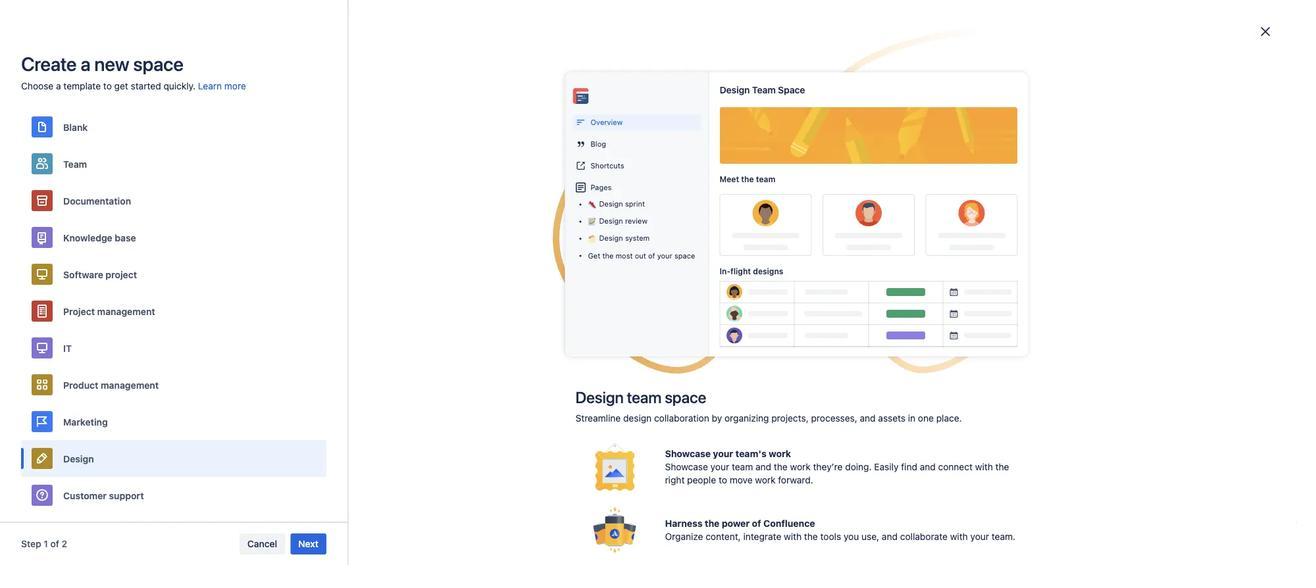 Task type: vqa. For each thing, say whether or not it's contained in the screenshot.
out
yes



Task type: describe. For each thing, give the bounding box(es) containing it.
pages
[[591, 183, 612, 192]]

create a new space dialog
[[0, 0, 1298, 566]]

with inside showcase your team's work showcase your team and the work they're doing. easily find and connect with the right people to move work forward.
[[976, 462, 993, 473]]

all
[[347, 238, 364, 256]]

organizing
[[725, 413, 769, 424]]

get
[[588, 252, 601, 260]]

next button
[[291, 534, 327, 555]]

forward.
[[778, 475, 814, 486]]

your up people
[[711, 462, 730, 473]]

create a space
[[878, 60, 943, 71]]

sprint
[[625, 200, 645, 208]]

starred image
[[560, 158, 575, 174]]

starred button
[[759, 285, 800, 302]]

place.
[[937, 413, 962, 424]]

2 vertical spatial work
[[755, 475, 776, 486]]

customer support button
[[21, 477, 327, 514]]

blog
[[591, 140, 606, 148]]

design for team
[[576, 388, 624, 407]]

the right get
[[603, 252, 614, 260]]

of inside harness the power of confluence organize content, integrate with the tools you use, and collaborate with your team.
[[752, 518, 762, 529]]

design
[[623, 413, 652, 424]]

design for system
[[599, 234, 623, 243]]

1 showcase from the top
[[665, 449, 711, 460]]

to inside create a new space choose a template to get started quickly. learn more
[[103, 81, 112, 92]]

customer
[[63, 490, 107, 501]]

most
[[616, 252, 633, 260]]

by inside the design team space streamline design collaboration by organizing projects, processes, and assets in one place.
[[712, 413, 722, 424]]

1 filters. from the left
[[631, 496, 658, 507]]

right
[[665, 475, 685, 486]]

team inside the design team space streamline design collaboration by organizing projects, processes, and assets in one place.
[[627, 388, 662, 407]]

starred
[[765, 288, 794, 298]]

to inside showcase your team's work showcase your team and the work they're doing. easily find and connect with the right people to move work forward.
[[719, 475, 727, 486]]

jhgcxhj
[[602, 177, 632, 188]]

out
[[635, 252, 646, 260]]

space inside popup button
[[917, 60, 943, 71]]

knowledge
[[63, 232, 112, 243]]

spaces for no spaces matched your filters. try again with fewer filters.
[[537, 496, 568, 507]]

broken magnifying glass image
[[605, 330, 693, 449]]

spaces
[[347, 56, 409, 78]]

1 vertical spatial work
[[790, 462, 811, 473]]

create a new space choose a template to get started quickly. learn more
[[21, 53, 246, 92]]

with inside all spaces region
[[702, 496, 719, 507]]

tools
[[821, 532, 842, 543]]

communal button
[[802, 285, 855, 302]]

design review
[[599, 217, 648, 225]]

confluence
[[764, 518, 815, 529]]

you
[[844, 532, 859, 543]]

create for space
[[878, 60, 907, 71]]

0 vertical spatial work
[[769, 449, 791, 460]]

open image
[[554, 285, 570, 300]]

cancel
[[247, 539, 277, 550]]

in
[[908, 413, 916, 424]]

and down team's
[[756, 462, 772, 473]]

we
[[553, 469, 575, 488]]

the up content,
[[705, 518, 720, 529]]

again
[[676, 496, 699, 507]]

marketing button
[[21, 404, 327, 440]]

software
[[63, 269, 103, 280]]

all spaces region
[[347, 236, 951, 508]]

spaces for all spaces
[[368, 238, 418, 256]]

shortcuts
[[591, 161, 624, 170]]

meet the team
[[720, 174, 776, 184]]

watching button
[[709, 285, 757, 302]]

meet
[[720, 174, 739, 184]]

team inside showcase your team's work showcase your team and the work they're doing. easily find and connect with the right people to move work forward.
[[732, 462, 753, 473]]

a for space
[[910, 60, 915, 71]]

jhgcxhj link
[[591, 124, 707, 207]]

communal
[[807, 288, 850, 298]]

filter
[[347, 269, 367, 279]]

2
[[62, 539, 67, 550]]

couldn't
[[579, 469, 634, 488]]

collaborate
[[901, 532, 948, 543]]

project
[[63, 306, 95, 317]]

cancel button
[[240, 534, 285, 555]]

collaboration
[[654, 413, 710, 424]]

choose
[[21, 81, 53, 92]]

we couldn't find any spaces
[[553, 469, 745, 488]]

space inside the design team space streamline design collaboration by organizing projects, processes, and assets in one place.
[[665, 388, 707, 407]]

archived button
[[905, 285, 951, 302]]

next
[[298, 539, 319, 550]]

learn
[[198, 81, 222, 92]]

with down confluence
[[784, 532, 802, 543]]

move
[[730, 475, 753, 486]]

no spaces matched your filters. try again with fewer filters.
[[523, 496, 775, 507]]

harness
[[665, 518, 703, 529]]

flight
[[731, 267, 751, 276]]

design for sprint
[[599, 200, 623, 208]]

personal button
[[858, 285, 903, 302]]

and inside the design team space streamline design collaboration by organizing projects, processes, and assets in one place.
[[860, 413, 876, 424]]

2 showcase from the top
[[665, 462, 708, 473]]

space
[[778, 84, 805, 95]]

step 1 of 2
[[21, 539, 67, 550]]

:pencil: image
[[588, 218, 596, 226]]

any
[[667, 469, 692, 488]]

get
[[114, 81, 128, 92]]

streamline
[[576, 413, 621, 424]]

step
[[21, 539, 41, 550]]

spaces for your spaces
[[369, 103, 400, 114]]



Task type: locate. For each thing, give the bounding box(es) containing it.
content,
[[706, 532, 741, 543]]

knowledge base button
[[21, 219, 327, 256]]

and right use,
[[882, 532, 898, 543]]

team down the blank
[[63, 159, 87, 169]]

2 horizontal spatial of
[[752, 518, 762, 529]]

management right product
[[101, 380, 159, 391]]

team's
[[736, 449, 767, 460]]

knowledge base
[[63, 232, 136, 243]]

2 vertical spatial of
[[50, 539, 59, 550]]

team up move
[[732, 462, 753, 473]]

team up "design"
[[627, 388, 662, 407]]

spaces right no
[[537, 496, 568, 507]]

banner
[[0, 0, 1298, 37]]

in-flight designs
[[720, 267, 784, 276]]

1 horizontal spatial team
[[732, 462, 753, 473]]

0 horizontal spatial a
[[56, 81, 61, 92]]

work
[[769, 449, 791, 460], [790, 462, 811, 473], [755, 475, 776, 486]]

system
[[625, 234, 650, 243]]

by
[[369, 269, 378, 279], [712, 413, 722, 424]]

your left team's
[[713, 449, 734, 460]]

:dividers: image
[[588, 235, 596, 243], [588, 235, 596, 243]]

design for team
[[720, 84, 750, 95]]

and left connect
[[920, 462, 936, 473]]

create
[[21, 53, 77, 75], [878, 60, 907, 71]]

your right out
[[658, 252, 673, 260]]

0 horizontal spatial find
[[638, 469, 664, 488]]

watching
[[714, 288, 752, 298]]

2 horizontal spatial team
[[756, 174, 776, 184]]

design right :pencil: icon
[[599, 217, 623, 225]]

1 horizontal spatial create
[[878, 60, 907, 71]]

project management button
[[21, 293, 327, 330]]

to left get
[[103, 81, 112, 92]]

design inside button
[[63, 453, 94, 464]]

team button
[[21, 146, 327, 182]]

marketing
[[63, 417, 108, 427]]

to left move
[[719, 475, 727, 486]]

design left space
[[720, 84, 750, 95]]

create inside create a new space choose a template to get started quickly. learn more
[[21, 53, 77, 75]]

matched
[[570, 496, 607, 507]]

find
[[901, 462, 918, 473], [638, 469, 664, 488]]

work up forward.
[[790, 462, 811, 473]]

the right connect
[[996, 462, 1010, 473]]

0 horizontal spatial by
[[369, 269, 378, 279]]

create a space button
[[870, 55, 951, 76]]

spaces up the title
[[368, 238, 418, 256]]

filter by title
[[347, 269, 396, 279]]

1 horizontal spatial filters.
[[748, 496, 775, 507]]

1 horizontal spatial find
[[901, 462, 918, 473]]

1 horizontal spatial of
[[648, 252, 655, 260]]

quickly.
[[164, 81, 196, 92]]

easily
[[875, 462, 899, 473]]

organize
[[665, 532, 703, 543]]

design down pages
[[599, 200, 623, 208]]

filters. left "try"
[[631, 496, 658, 507]]

spaces
[[369, 103, 400, 114], [368, 238, 418, 256], [695, 469, 745, 488], [537, 496, 568, 507]]

base
[[115, 232, 136, 243]]

a for new
[[81, 53, 90, 75]]

the left tools
[[804, 532, 818, 543]]

1 vertical spatial team
[[627, 388, 662, 407]]

team
[[753, 84, 776, 95], [63, 159, 87, 169]]

management for product management
[[101, 380, 159, 391]]

design inside the design team space streamline design collaboration by organizing projects, processes, and assets in one place.
[[576, 388, 624, 407]]

0 horizontal spatial filters.
[[631, 496, 658, 507]]

they're
[[813, 462, 843, 473]]

design up the 'streamline'
[[576, 388, 624, 407]]

close image
[[1258, 24, 1274, 40]]

1 horizontal spatial a
[[81, 53, 90, 75]]

a inside popup button
[[910, 60, 915, 71]]

showcase your team's work showcase your team and the work they're doing. easily find and connect with the right people to move work forward.
[[665, 449, 1010, 486]]

0 horizontal spatial of
[[50, 539, 59, 550]]

new
[[94, 53, 129, 75]]

showcase
[[665, 449, 711, 460], [665, 462, 708, 473]]

1
[[44, 539, 48, 550]]

1 horizontal spatial team
[[753, 84, 776, 95]]

design down design review on the left top of page
[[599, 234, 623, 243]]

find inside all spaces region
[[638, 469, 664, 488]]

management
[[97, 306, 155, 317], [101, 380, 159, 391]]

documentation
[[63, 195, 131, 206]]

it
[[63, 343, 72, 354]]

spaces right "your"
[[369, 103, 400, 114]]

by left the organizing
[[712, 413, 722, 424]]

showcase up right
[[665, 462, 708, 473]]

title
[[380, 269, 396, 279]]

with right connect
[[976, 462, 993, 473]]

0 vertical spatial team
[[753, 84, 776, 95]]

0 vertical spatial management
[[97, 306, 155, 317]]

team.
[[992, 532, 1016, 543]]

your spaces region
[[347, 98, 951, 218]]

1 vertical spatial of
[[752, 518, 762, 529]]

doing.
[[846, 462, 872, 473]]

2 horizontal spatial a
[[910, 60, 915, 71]]

learn more link
[[198, 80, 246, 93]]

template
[[63, 81, 101, 92]]

search image
[[348, 284, 362, 299]]

a
[[81, 53, 90, 75], [910, 60, 915, 71], [56, 81, 61, 92]]

design team space streamline design collaboration by organizing projects, processes, and assets in one place.
[[576, 388, 962, 424]]

of right 1
[[50, 539, 59, 550]]

projects,
[[772, 413, 809, 424]]

designs
[[753, 267, 784, 276]]

design up "customer"
[[63, 453, 94, 464]]

and inside harness the power of confluence organize content, integrate with the tools you use, and collaborate with your team.
[[882, 532, 898, 543]]

one
[[918, 413, 934, 424]]

1 vertical spatial by
[[712, 413, 722, 424]]

work right move
[[755, 475, 776, 486]]

your inside harness the power of confluence organize content, integrate with the tools you use, and collaborate with your team.
[[971, 532, 990, 543]]

0 vertical spatial showcase
[[665, 449, 711, 460]]

filters.
[[631, 496, 658, 507], [748, 496, 775, 507]]

the up forward.
[[774, 462, 788, 473]]

overview
[[591, 118, 623, 127]]

connect
[[939, 462, 973, 473]]

design team space
[[720, 84, 805, 95]]

integrate
[[744, 532, 782, 543]]

create inside popup button
[[878, 60, 907, 71]]

project management
[[63, 306, 155, 317]]

it button
[[21, 330, 327, 367]]

design sprint
[[599, 200, 645, 208]]

review
[[625, 217, 648, 225]]

1 vertical spatial to
[[719, 475, 727, 486]]

0 vertical spatial of
[[648, 252, 655, 260]]

create for new
[[21, 53, 77, 75]]

0 vertical spatial to
[[103, 81, 112, 92]]

1 vertical spatial management
[[101, 380, 159, 391]]

your down couldn't
[[610, 496, 629, 507]]

with right collaborate in the right bottom of the page
[[951, 532, 968, 543]]

showcase up any
[[665, 449, 711, 460]]

archived
[[911, 288, 946, 298]]

all spaces
[[347, 238, 418, 256]]

find inside showcase your team's work showcase your team and the work they're doing. easily find and connect with the right people to move work forward.
[[901, 462, 918, 473]]

filters. right fewer
[[748, 496, 775, 507]]

your spaces
[[347, 103, 400, 114]]

0 vertical spatial by
[[369, 269, 378, 279]]

1 vertical spatial showcase
[[665, 462, 708, 473]]

0 horizontal spatial team
[[63, 159, 87, 169]]

work right team's
[[769, 449, 791, 460]]

spaces up fewer
[[695, 469, 745, 488]]

your left team.
[[971, 532, 990, 543]]

1 horizontal spatial to
[[719, 475, 727, 486]]

2 filters. from the left
[[748, 496, 775, 507]]

try
[[660, 496, 674, 507]]

project
[[106, 269, 137, 280]]

0 horizontal spatial to
[[103, 81, 112, 92]]

space
[[133, 53, 183, 75], [917, 60, 943, 71], [675, 252, 695, 260], [665, 388, 707, 407]]

by left the title
[[369, 269, 378, 279]]

find up no spaces matched your filters. try again with fewer filters.
[[638, 469, 664, 488]]

blank
[[63, 122, 88, 133]]

team left space
[[753, 84, 776, 95]]

your inside all spaces region
[[610, 496, 629, 507]]

management down project
[[97, 306, 155, 317]]

your
[[347, 103, 366, 114]]

:pencil: image
[[588, 218, 596, 226]]

design system
[[599, 234, 650, 243]]

:athletic_shoe: image
[[588, 201, 596, 209], [588, 201, 596, 209]]

more
[[224, 81, 246, 92]]

design for review
[[599, 217, 623, 225]]

blank button
[[21, 109, 327, 146]]

processes,
[[811, 413, 858, 424]]

software project
[[63, 269, 137, 280]]

with
[[976, 462, 993, 473], [702, 496, 719, 507], [784, 532, 802, 543], [951, 532, 968, 543]]

of up integrate
[[752, 518, 762, 529]]

0 horizontal spatial create
[[21, 53, 77, 75]]

use,
[[862, 532, 880, 543]]

and left assets
[[860, 413, 876, 424]]

with down people
[[702, 496, 719, 507]]

0 vertical spatial team
[[756, 174, 776, 184]]

find right the easily
[[901, 462, 918, 473]]

0 horizontal spatial team
[[627, 388, 662, 407]]

team
[[756, 174, 776, 184], [627, 388, 662, 407], [732, 462, 753, 473]]

the right meet
[[742, 174, 754, 184]]

team right meet
[[756, 174, 776, 184]]

2 vertical spatial team
[[732, 462, 753, 473]]

product management
[[63, 380, 159, 391]]

team inside button
[[63, 159, 87, 169]]

space inside create a new space choose a template to get started quickly. learn more
[[133, 53, 183, 75]]

management for project management
[[97, 306, 155, 317]]

people
[[687, 475, 716, 486]]

harness the power of confluence organize content, integrate with the tools you use, and collaborate with your team.
[[665, 518, 1016, 543]]

assets
[[879, 413, 906, 424]]

of right out
[[648, 252, 655, 260]]

by inside all spaces region
[[369, 269, 378, 279]]

get the most out of your space
[[588, 252, 695, 260]]

in-
[[720, 267, 731, 276]]

1 horizontal spatial by
[[712, 413, 722, 424]]

1 vertical spatial team
[[63, 159, 87, 169]]

Search field
[[1047, 8, 1179, 29]]



